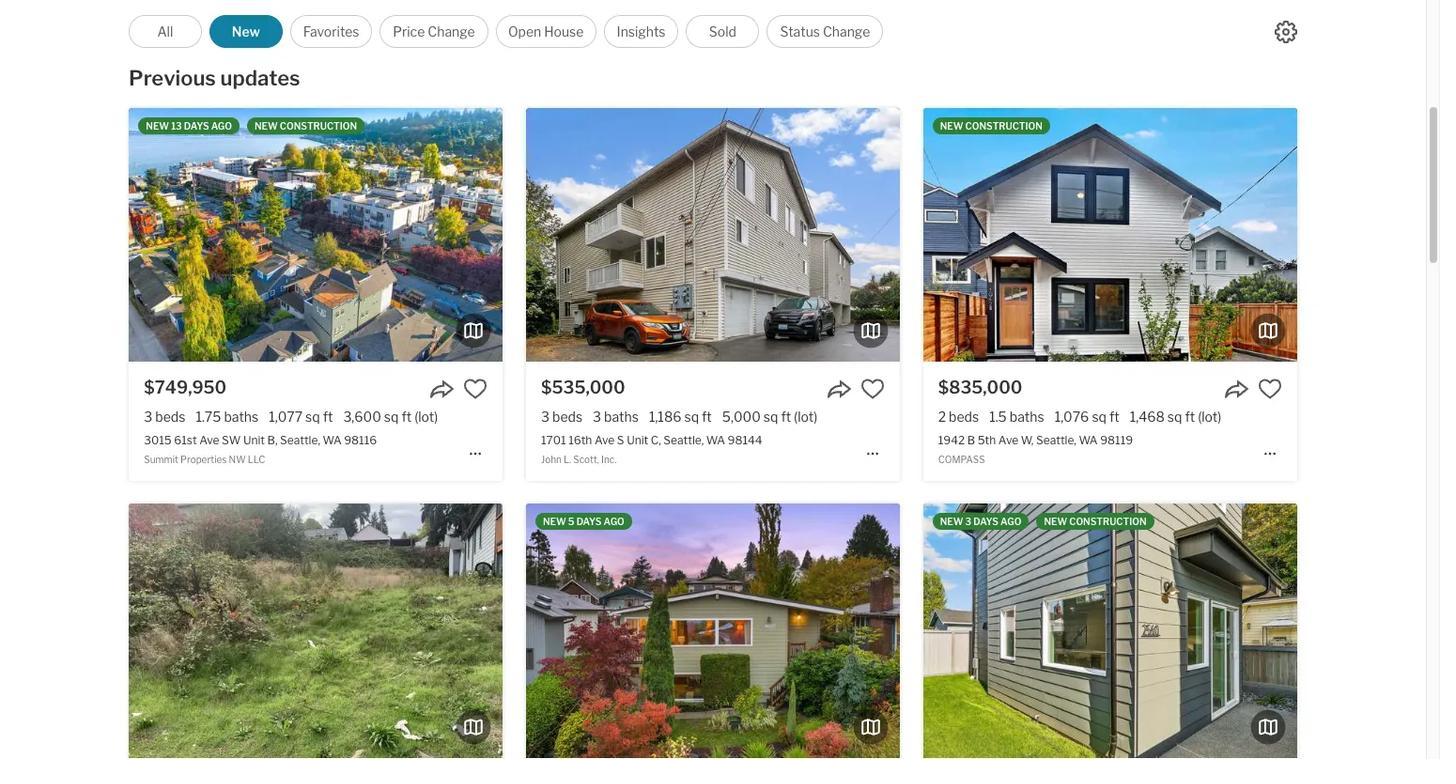 Task type: vqa. For each thing, say whether or not it's contained in the screenshot.
CONSTRUCTION corresponding to NEW 3 DAYS AGO
yes



Task type: locate. For each thing, give the bounding box(es) containing it.
construction
[[280, 120, 357, 132], [966, 120, 1043, 132], [1070, 516, 1147, 528]]

1 horizontal spatial wa
[[707, 433, 726, 447]]

0 horizontal spatial days
[[184, 120, 209, 132]]

1,186 sq ft
[[649, 409, 712, 425]]

open
[[508, 23, 542, 39]]

1 horizontal spatial change
[[823, 23, 871, 39]]

favorite button image
[[861, 377, 885, 402], [1258, 377, 1282, 402]]

3,600
[[343, 409, 381, 425]]

2 horizontal spatial wa
[[1079, 433, 1098, 447]]

new
[[146, 120, 169, 132], [255, 120, 278, 132], [941, 120, 964, 132], [543, 516, 567, 528], [941, 516, 964, 528], [1045, 516, 1068, 528]]

new construction for new 13 days ago
[[255, 120, 357, 132]]

change right status
[[823, 23, 871, 39]]

sq right 5,000
[[764, 409, 779, 425]]

2 horizontal spatial ave
[[999, 433, 1019, 447]]

seattle, inside 1942 b 5th ave w, seattle, wa 98119 compass
[[1037, 433, 1077, 447]]

5,000
[[723, 409, 761, 425]]

3 beds up 1701
[[541, 409, 583, 425]]

0 horizontal spatial (lot)
[[415, 409, 438, 425]]

baths for $535,000
[[604, 409, 639, 425]]

3 wa from the left
[[1079, 433, 1098, 447]]

3 up '3015'
[[144, 409, 153, 425]]

seattle, down 1,077 sq ft
[[280, 433, 320, 447]]

new 13 days ago
[[146, 120, 232, 132]]

3 ave from the left
[[999, 433, 1019, 447]]

2 wa from the left
[[707, 433, 726, 447]]

wa inside 3015 61st ave sw unit b, seattle, wa 98116 summit properties nw llc
[[323, 433, 342, 447]]

All radio
[[129, 15, 202, 48]]

1 horizontal spatial 3 beds
[[541, 409, 583, 425]]

seattle, for $749,950
[[280, 433, 320, 447]]

1,468
[[1130, 409, 1165, 425]]

3 beds
[[144, 409, 186, 425], [541, 409, 583, 425]]

ft up 98119
[[1110, 409, 1120, 425]]

0 horizontal spatial new construction
[[255, 120, 357, 132]]

(lot)
[[415, 409, 438, 425], [794, 409, 818, 425], [1198, 409, 1222, 425]]

change for status change
[[823, 23, 871, 39]]

3015
[[144, 433, 172, 447]]

unit
[[243, 433, 265, 447], [627, 433, 649, 447]]

construction for new 13 days ago
[[280, 120, 357, 132]]

1 horizontal spatial favorite button checkbox
[[1258, 377, 1282, 402]]

seattle, down 1,076
[[1037, 433, 1077, 447]]

2 beds from the left
[[553, 409, 583, 425]]

beds for $749,950
[[155, 409, 186, 425]]

option group containing all
[[129, 15, 884, 48]]

sq right 3,600 at the bottom of the page
[[384, 409, 399, 425]]

change inside price change radio
[[428, 23, 475, 39]]

ave left w,
[[999, 433, 1019, 447]]

3 (lot) from the left
[[1198, 409, 1222, 425]]

1 horizontal spatial unit
[[627, 433, 649, 447]]

beds up '3015'
[[155, 409, 186, 425]]

1 horizontal spatial beds
[[553, 409, 583, 425]]

3,600 sq ft (lot)
[[343, 409, 438, 425]]

seattle, inside 1701 16th ave s unit c, seattle, wa 98144 john l. scott, inc.
[[664, 433, 704, 447]]

1 ave from the left
[[199, 433, 219, 447]]

ave up properties
[[199, 433, 219, 447]]

1 horizontal spatial seattle,
[[664, 433, 704, 447]]

0 horizontal spatial baths
[[224, 409, 259, 425]]

1,076 sq ft
[[1055, 409, 1120, 425]]

days down compass
[[974, 516, 999, 528]]

ago right 13
[[211, 120, 232, 132]]

sq
[[306, 409, 320, 425], [384, 409, 399, 425], [685, 409, 699, 425], [764, 409, 779, 425], [1092, 409, 1107, 425], [1168, 409, 1183, 425]]

unit inside 3015 61st ave sw unit b, seattle, wa 98116 summit properties nw llc
[[243, 433, 265, 447]]

0 horizontal spatial change
[[428, 23, 475, 39]]

ft left 5,000
[[702, 409, 712, 425]]

ago down 1942 b 5th ave w, seattle, wa 98119 compass
[[1001, 516, 1022, 528]]

days right 5
[[577, 516, 602, 528]]

5 sq from the left
[[1092, 409, 1107, 425]]

1 horizontal spatial (lot)
[[794, 409, 818, 425]]

favorite button checkbox
[[464, 377, 488, 402], [1258, 377, 1282, 402]]

change for price change
[[428, 23, 475, 39]]

1.75 baths
[[196, 409, 259, 425]]

ft right 5,000
[[781, 409, 791, 425]]

ave left s
[[595, 433, 615, 447]]

2 ft from the left
[[402, 409, 412, 425]]

w,
[[1021, 433, 1034, 447]]

ave inside 1701 16th ave s unit c, seattle, wa 98144 john l. scott, inc.
[[595, 433, 615, 447]]

1 horizontal spatial construction
[[966, 120, 1043, 132]]

0 horizontal spatial ave
[[199, 433, 219, 447]]

summit
[[144, 454, 178, 465]]

16th
[[569, 433, 592, 447]]

2 horizontal spatial beds
[[949, 409, 980, 425]]

1 baths from the left
[[224, 409, 259, 425]]

98119
[[1101, 433, 1134, 447]]

1701
[[541, 433, 566, 447]]

1 wa from the left
[[323, 433, 342, 447]]

sq right 1,077
[[306, 409, 320, 425]]

2 3 beds from the left
[[541, 409, 583, 425]]

1 favorite button image from the left
[[861, 377, 885, 402]]

baths up s
[[604, 409, 639, 425]]

(lot) right 5,000
[[794, 409, 818, 425]]

4 ft from the left
[[781, 409, 791, 425]]

1 (lot) from the left
[[415, 409, 438, 425]]

l.
[[564, 454, 572, 465]]

1 horizontal spatial favorite button image
[[1258, 377, 1282, 402]]

1942 b 5th ave w, seattle, wa 98119 compass
[[939, 433, 1134, 465]]

favorite button checkbox for $749,950
[[464, 377, 488, 402]]

0 horizontal spatial favorite button checkbox
[[464, 377, 488, 402]]

Status Change radio
[[767, 15, 884, 48]]

ago
[[211, 120, 232, 132], [604, 516, 625, 528], [1001, 516, 1022, 528]]

0 horizontal spatial construction
[[280, 120, 357, 132]]

sq for 5,000
[[764, 409, 779, 425]]

beds
[[155, 409, 186, 425], [553, 409, 583, 425], [949, 409, 980, 425]]

new for photo of 4037 37th ave sw, seattle, wa 98126
[[543, 516, 567, 528]]

(lot) right 1,468
[[1198, 409, 1222, 425]]

2 seattle, from the left
[[664, 433, 704, 447]]

2 unit from the left
[[627, 433, 649, 447]]

1 beds from the left
[[155, 409, 186, 425]]

ft for 5,000 sq ft (lot)
[[781, 409, 791, 425]]

0 horizontal spatial beds
[[155, 409, 186, 425]]

2 horizontal spatial baths
[[1010, 409, 1045, 425]]

1 favorite button checkbox from the left
[[464, 377, 488, 402]]

ft left 3,600 at the bottom of the page
[[323, 409, 333, 425]]

change
[[428, 23, 475, 39], [823, 23, 871, 39]]

unit right s
[[627, 433, 649, 447]]

2 horizontal spatial ago
[[1001, 516, 1022, 528]]

3
[[144, 409, 153, 425], [541, 409, 550, 425], [593, 409, 602, 425], [966, 516, 972, 528]]

photo of 120 xx occidental ave s, seattle, wa 98168 image
[[129, 504, 503, 758]]

1 horizontal spatial baths
[[604, 409, 639, 425]]

sq right 1,076
[[1092, 409, 1107, 425]]

1701 16th ave s unit c, seattle, wa 98144 john l. scott, inc.
[[541, 433, 763, 465]]

1,077
[[269, 409, 303, 425]]

3 ft from the left
[[702, 409, 712, 425]]

2 horizontal spatial seattle,
[[1037, 433, 1077, 447]]

1.5 baths
[[990, 409, 1045, 425]]

sq for 1,186
[[685, 409, 699, 425]]

2 horizontal spatial days
[[974, 516, 999, 528]]

1,468 sq ft (lot)
[[1130, 409, 1222, 425]]

1 ft from the left
[[323, 409, 333, 425]]

wa for $535,000
[[707, 433, 726, 447]]

photo of 1942 b 5th ave w, seattle, wa 98119 image
[[924, 108, 1298, 362]]

ft for 1,186 sq ft
[[702, 409, 712, 425]]

0 horizontal spatial seattle,
[[280, 433, 320, 447]]

3 up 1701
[[541, 409, 550, 425]]

seattle, inside 3015 61st ave sw unit b, seattle, wa 98116 summit properties nw llc
[[280, 433, 320, 447]]

3 beds from the left
[[949, 409, 980, 425]]

1 horizontal spatial days
[[577, 516, 602, 528]]

favorite button image for $535,000
[[861, 377, 885, 402]]

1,077 sq ft
[[269, 409, 333, 425]]

new construction
[[255, 120, 357, 132], [941, 120, 1043, 132], [1045, 516, 1147, 528]]

status
[[781, 23, 820, 39]]

3 down compass
[[966, 516, 972, 528]]

2 ave from the left
[[595, 433, 615, 447]]

wa left 98116
[[323, 433, 342, 447]]

ago right 5
[[604, 516, 625, 528]]

1 change from the left
[[428, 23, 475, 39]]

option group
[[129, 15, 884, 48]]

0 horizontal spatial 3 beds
[[144, 409, 186, 425]]

unit left b,
[[243, 433, 265, 447]]

2 favorite button checkbox from the left
[[1258, 377, 1282, 402]]

ft for 1,076 sq ft
[[1110, 409, 1120, 425]]

0 horizontal spatial favorite button image
[[861, 377, 885, 402]]

beds right 2
[[949, 409, 980, 425]]

1.5
[[990, 409, 1007, 425]]

ft
[[323, 409, 333, 425], [402, 409, 412, 425], [702, 409, 712, 425], [781, 409, 791, 425], [1110, 409, 1120, 425], [1186, 409, 1196, 425]]

2 change from the left
[[823, 23, 871, 39]]

Favorites radio
[[290, 15, 373, 48]]

1 3 beds from the left
[[144, 409, 186, 425]]

2 favorite button image from the left
[[1258, 377, 1282, 402]]

updates
[[220, 66, 300, 90]]

Insights radio
[[604, 15, 679, 48]]

ft right 1,468
[[1186, 409, 1196, 425]]

wa left "98144"
[[707, 433, 726, 447]]

2 horizontal spatial construction
[[1070, 516, 1147, 528]]

1 horizontal spatial ave
[[595, 433, 615, 447]]

5
[[568, 516, 575, 528]]

6 sq from the left
[[1168, 409, 1183, 425]]

1,076
[[1055, 409, 1090, 425]]

2 sq from the left
[[384, 409, 399, 425]]

2 (lot) from the left
[[794, 409, 818, 425]]

baths
[[224, 409, 259, 425], [604, 409, 639, 425], [1010, 409, 1045, 425]]

3 beds up '3015'
[[144, 409, 186, 425]]

change inside the status change option
[[823, 23, 871, 39]]

2 baths from the left
[[604, 409, 639, 425]]

ave for $749,950
[[199, 433, 219, 447]]

1 horizontal spatial ago
[[604, 516, 625, 528]]

new for photo of 2560 56th ave sw, seattle, wa 98116
[[941, 516, 964, 528]]

baths up w,
[[1010, 409, 1045, 425]]

3 seattle, from the left
[[1037, 433, 1077, 447]]

0 horizontal spatial ago
[[211, 120, 232, 132]]

(lot) for $535,000
[[794, 409, 818, 425]]

wa
[[323, 433, 342, 447], [707, 433, 726, 447], [1079, 433, 1098, 447]]

ave
[[199, 433, 219, 447], [595, 433, 615, 447], [999, 433, 1019, 447]]

new construction for new 3 days ago
[[1045, 516, 1147, 528]]

properties
[[180, 454, 227, 465]]

seattle, down 1,186 sq ft
[[664, 433, 704, 447]]

sw
[[222, 433, 241, 447]]

ave inside 1942 b 5th ave w, seattle, wa 98119 compass
[[999, 433, 1019, 447]]

1 horizontal spatial new construction
[[941, 120, 1043, 132]]

2 horizontal spatial (lot)
[[1198, 409, 1222, 425]]

days
[[184, 120, 209, 132], [577, 516, 602, 528], [974, 516, 999, 528]]

ave for $535,000
[[595, 433, 615, 447]]

2 horizontal spatial new construction
[[1045, 516, 1147, 528]]

1 seattle, from the left
[[280, 433, 320, 447]]

sq right 1,186
[[685, 409, 699, 425]]

0 horizontal spatial wa
[[323, 433, 342, 447]]

3 baths from the left
[[1010, 409, 1045, 425]]

ft right 3,600 at the bottom of the page
[[402, 409, 412, 425]]

6 ft from the left
[[1186, 409, 1196, 425]]

ft for 1,468 sq ft (lot)
[[1186, 409, 1196, 425]]

3 sq from the left
[[685, 409, 699, 425]]

days for 3
[[974, 516, 999, 528]]

beds up 16th
[[553, 409, 583, 425]]

ft for 1,077 sq ft
[[323, 409, 333, 425]]

(lot) right 3,600 at the bottom of the page
[[415, 409, 438, 425]]

13
[[171, 120, 182, 132]]

5,000 sq ft (lot)
[[723, 409, 818, 425]]

seattle,
[[280, 433, 320, 447], [664, 433, 704, 447], [1037, 433, 1077, 447]]

baths up sw
[[224, 409, 259, 425]]

2
[[939, 409, 947, 425]]

scott,
[[574, 454, 600, 465]]

john
[[541, 454, 562, 465]]

98144
[[728, 433, 763, 447]]

0 horizontal spatial unit
[[243, 433, 265, 447]]

house
[[544, 23, 584, 39]]

wa inside 1701 16th ave s unit c, seattle, wa 98144 john l. scott, inc.
[[707, 433, 726, 447]]

days right 13
[[184, 120, 209, 132]]

5 ft from the left
[[1110, 409, 1120, 425]]

wa down 1,076 sq ft
[[1079, 433, 1098, 447]]

2 beds
[[939, 409, 980, 425]]

4 sq from the left
[[764, 409, 779, 425]]

3015 61st ave sw unit b, seattle, wa 98116 summit properties nw llc
[[144, 433, 377, 465]]

beds for $535,000
[[553, 409, 583, 425]]

1 unit from the left
[[243, 433, 265, 447]]

ave inside 3015 61st ave sw unit b, seattle, wa 98116 summit properties nw llc
[[199, 433, 219, 447]]

1 sq from the left
[[306, 409, 320, 425]]

sq right 1,468
[[1168, 409, 1183, 425]]

new 3 days ago
[[941, 516, 1022, 528]]

new 5 days ago
[[543, 516, 625, 528]]

1.75
[[196, 409, 221, 425]]

change right price
[[428, 23, 475, 39]]

unit inside 1701 16th ave s unit c, seattle, wa 98144 john l. scott, inc.
[[627, 433, 649, 447]]

photo of 4037 37th ave sw, seattle, wa 98126 image
[[526, 504, 900, 758]]



Task type: describe. For each thing, give the bounding box(es) containing it.
wa for $749,950
[[323, 433, 342, 447]]

unit for $749,950
[[243, 433, 265, 447]]

1942
[[939, 433, 965, 447]]

favorite button image
[[464, 377, 488, 402]]

seattle, for $535,000
[[664, 433, 704, 447]]

Open House radio
[[496, 15, 597, 48]]

insights
[[617, 23, 666, 39]]

sq for 1,468
[[1168, 409, 1183, 425]]

favorite button checkbox
[[861, 377, 885, 402]]

3 down '$535,000'
[[593, 409, 602, 425]]

favorite button image for $835,000
[[1258, 377, 1282, 402]]

days for 5
[[577, 516, 602, 528]]

open house
[[508, 23, 584, 39]]

b,
[[267, 433, 278, 447]]

3 beds for $535,000
[[541, 409, 583, 425]]

ago for new 5 days ago
[[604, 516, 625, 528]]

ago for new 3 days ago
[[1001, 516, 1022, 528]]

sold
[[709, 23, 737, 39]]

ft for 3,600 sq ft (lot)
[[402, 409, 412, 425]]

5th
[[978, 433, 996, 447]]

98116
[[344, 433, 377, 447]]

c,
[[651, 433, 661, 447]]

favorites
[[303, 23, 359, 39]]

llc
[[248, 454, 265, 465]]

inc.
[[602, 454, 617, 465]]

baths for $835,000
[[1010, 409, 1045, 425]]

s
[[617, 433, 625, 447]]

b
[[968, 433, 976, 447]]

construction for new 3 days ago
[[1070, 516, 1147, 528]]

new for photo of 3015 61st ave sw unit b, seattle, wa 98116
[[146, 120, 169, 132]]

previous updates
[[129, 66, 300, 90]]

Sold radio
[[686, 15, 760, 48]]

sq for 3,600
[[384, 409, 399, 425]]

61st
[[174, 433, 197, 447]]

photo of 1701 16th ave s unit c, seattle, wa 98144 image
[[526, 108, 900, 362]]

Price Change radio
[[380, 15, 488, 48]]

favorite button checkbox for $835,000
[[1258, 377, 1282, 402]]

baths for $749,950
[[224, 409, 259, 425]]

price
[[393, 23, 425, 39]]

New radio
[[209, 15, 283, 48]]

(lot) for $749,950
[[415, 409, 438, 425]]

status change
[[781, 23, 871, 39]]

new
[[232, 23, 260, 39]]

(lot) for $835,000
[[1198, 409, 1222, 425]]

new for photo of 1942 b 5th ave w, seattle, wa 98119
[[941, 120, 964, 132]]

3 baths
[[593, 409, 639, 425]]

previous
[[129, 66, 216, 90]]

days for 13
[[184, 120, 209, 132]]

unit for $535,000
[[627, 433, 649, 447]]

sq for 1,077
[[306, 409, 320, 425]]

photo of 3015 61st ave sw unit b, seattle, wa 98116 image
[[129, 108, 503, 362]]

$835,000
[[939, 378, 1023, 398]]

all
[[157, 23, 173, 39]]

3 beds for $749,950
[[144, 409, 186, 425]]

compass
[[939, 454, 986, 465]]

sq for 1,076
[[1092, 409, 1107, 425]]

wa inside 1942 b 5th ave w, seattle, wa 98119 compass
[[1079, 433, 1098, 447]]

nw
[[229, 454, 246, 465]]

$749,950
[[144, 378, 227, 398]]

price change
[[393, 23, 475, 39]]

beds for $835,000
[[949, 409, 980, 425]]

photo of 2560 56th ave sw, seattle, wa 98116 image
[[924, 504, 1298, 758]]

$535,000
[[541, 378, 626, 398]]

1,186
[[649, 409, 682, 425]]

ago for new 13 days ago
[[211, 120, 232, 132]]



